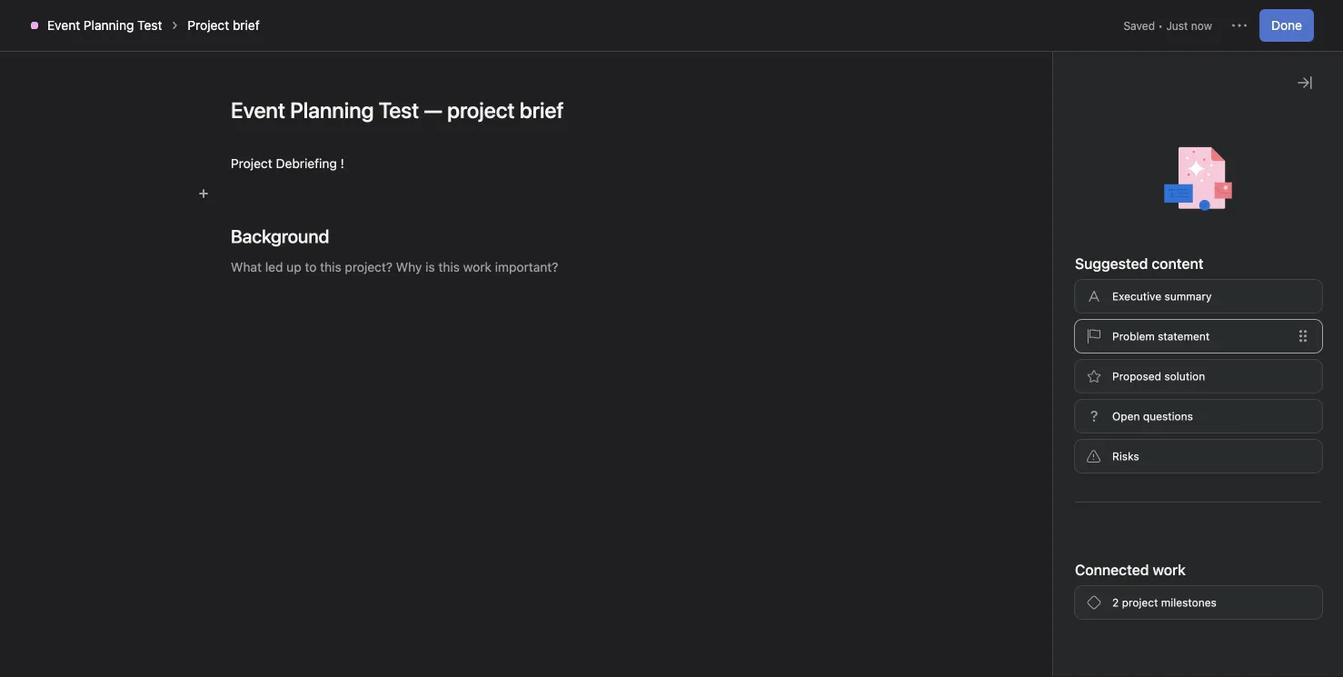 Task type: vqa. For each thing, say whether or not it's contained in the screenshot.
Previous month "image"
no



Task type: describe. For each thing, give the bounding box(es) containing it.
key resources
[[151, 218, 266, 240]]

what's in my trial? button
[[1069, 9, 1180, 35]]

•
[[1159, 19, 1164, 32]]

done
[[1272, 18, 1303, 33]]

! inside "background" document
[[341, 156, 344, 171]]

board link
[[198, 112, 248, 132]]

dashboard
[[555, 114, 621, 129]]

billing
[[1223, 15, 1253, 28]]

saved
[[1124, 19, 1156, 32]]

Edit title for Event Planning Test project brief text field
[[231, 95, 822, 125]]

questions
[[1144, 410, 1194, 423]]

bob link
[[1056, 310, 1080, 325]]

proposed solution
[[1113, 370, 1206, 383]]

debriefing inside "background" document
[[276, 156, 337, 171]]

workflow link
[[448, 112, 519, 132]]

update for update
[[1020, 225, 1070, 242]]

done button
[[1260, 9, 1315, 42]]

trial?
[[1147, 15, 1172, 28]]

open questions
[[1113, 410, 1194, 423]]

project debriefing ! inside "background" document
[[231, 156, 344, 171]]

my
[[1128, 15, 1144, 28]]

you joined button
[[1026, 518, 1105, 536]]

proposed
[[1113, 370, 1162, 383]]

brief
[[233, 18, 260, 33]]

2
[[1113, 596, 1119, 609]]

add billing info button
[[1191, 9, 1284, 35]]

joined
[[1055, 519, 1096, 536]]

1 vertical spatial debriefing
[[430, 263, 491, 278]]

add billing info
[[1199, 15, 1276, 28]]

board
[[213, 114, 248, 129]]

0 vertical spatial project
[[188, 18, 229, 33]]

update just now
[[1026, 450, 1104, 487]]

insert an object image
[[198, 188, 209, 199]]

now for bob
[[1081, 328, 1102, 341]]

0 vertical spatial just
[[1167, 19, 1189, 32]]

connected work
[[1076, 561, 1186, 579]]

bob
[[1056, 310, 1080, 325]]

summary
[[1020, 256, 1080, 271]]

executive summary
[[1113, 290, 1212, 303]]

info
[[1256, 15, 1276, 28]]

on track
[[1005, 164, 1074, 185]]

open
[[1113, 410, 1141, 423]]

in
[[1116, 15, 1125, 28]]

background document
[[187, 154, 866, 532]]

perfect
[[1020, 276, 1063, 291]]

project created
[[1026, 615, 1130, 632]]

project
[[1123, 596, 1159, 609]]

planning
[[84, 18, 134, 33]]

minutes
[[1042, 542, 1082, 555]]

summary
[[1165, 290, 1212, 303]]



Task type: locate. For each thing, give the bounding box(es) containing it.
update up summary on the top right
[[1020, 225, 1070, 242]]

more actions for project brief image
[[1233, 18, 1247, 33]]

0 vertical spatial project debriefing !
[[231, 156, 344, 171]]

test
[[137, 18, 162, 33]]

now left problem
[[1081, 328, 1102, 341]]

timeline
[[285, 114, 335, 129]]

update up you
[[1026, 450, 1076, 467]]

update for update just now
[[1026, 450, 1076, 467]]

1 horizontal spatial project debriefing !
[[385, 263, 498, 278]]

background
[[231, 225, 330, 247]]

project inside "background" document
[[231, 156, 273, 171]]

update
[[1020, 225, 1070, 242], [1026, 450, 1076, 467]]

1 vertical spatial just
[[1056, 328, 1078, 341]]

suggested content
[[1076, 255, 1204, 272]]

summary perfect
[[1020, 256, 1080, 291]]

timeline link
[[270, 112, 335, 132]]

problem
[[1113, 330, 1155, 343]]

just right •
[[1167, 19, 1189, 32]]

0 horizontal spatial project
[[188, 18, 229, 33]]

now for update
[[1082, 474, 1104, 487]]

0 likes. click to like this task image
[[1286, 318, 1300, 333]]

1 vertical spatial project debriefing !
[[385, 263, 498, 278]]

project debriefing !
[[231, 156, 344, 171], [385, 263, 498, 278]]

18
[[1026, 542, 1039, 555]]

latest status update element
[[1005, 202, 1321, 358]]

1 vertical spatial !
[[494, 263, 498, 278]]

close image
[[1298, 75, 1313, 90]]

executive
[[1113, 290, 1162, 303]]

update button
[[1026, 449, 1104, 467]]

0 horizontal spatial project debriefing !
[[231, 156, 344, 171]]

list box
[[457, 7, 894, 36]]

update inside the update just now
[[1026, 450, 1076, 467]]

now left 'billing'
[[1192, 19, 1213, 32]]

project
[[188, 18, 229, 33], [231, 156, 273, 171], [385, 263, 426, 278]]

just down the update button on the right of the page
[[1058, 474, 1079, 487]]

what's
[[1077, 15, 1113, 28]]

problem statement
[[1113, 330, 1210, 343]]

just inside the update just now
[[1058, 474, 1079, 487]]

update inside 'latest status update' element
[[1020, 225, 1070, 242]]

0 horizontal spatial !
[[341, 156, 344, 171]]

2 vertical spatial now
[[1082, 474, 1104, 487]]

just inside bob just now
[[1056, 328, 1078, 341]]

just for bob
[[1056, 328, 1078, 341]]

1 horizontal spatial !
[[494, 263, 498, 278]]

now
[[1192, 19, 1213, 32], [1081, 328, 1102, 341], [1082, 474, 1104, 487]]

1 horizontal spatial project
[[231, 156, 273, 171]]

0 vertical spatial update
[[1020, 225, 1070, 242]]

milestones
[[1162, 596, 1217, 609]]

what's in my trial?
[[1077, 15, 1172, 28]]

now inside the update just now
[[1082, 474, 1104, 487]]

!
[[341, 156, 344, 171], [494, 263, 498, 278]]

2 vertical spatial just
[[1058, 474, 1079, 487]]

0 vertical spatial now
[[1192, 19, 1213, 32]]

1 vertical spatial project
[[231, 156, 273, 171]]

you
[[1026, 519, 1052, 536]]

2 project milestones
[[1113, 596, 1217, 609]]

2 vertical spatial project
[[385, 263, 426, 278]]

1 vertical spatial update
[[1026, 450, 1076, 467]]

0 vertical spatial debriefing
[[276, 156, 337, 171]]

ago
[[1085, 542, 1105, 555]]

risks
[[1113, 450, 1140, 463]]

just
[[1167, 19, 1189, 32], [1056, 328, 1078, 341], [1058, 474, 1079, 487]]

debriefing
[[276, 156, 337, 171], [430, 263, 491, 278]]

now down the update button on the right of the page
[[1082, 474, 1104, 487]]

1 vertical spatial now
[[1081, 328, 1102, 341]]

1 horizontal spatial debriefing
[[430, 263, 491, 278]]

just down bob link
[[1056, 328, 1078, 341]]

calendar
[[372, 114, 426, 129]]

dashboard link
[[541, 112, 621, 132]]

add
[[1199, 15, 1220, 28]]

event planning test
[[47, 18, 162, 33]]

now inside bob just now
[[1081, 328, 1102, 341]]

0 vertical spatial !
[[341, 156, 344, 171]]

solution
[[1165, 370, 1206, 383]]

event
[[47, 18, 80, 33]]

calendar link
[[357, 112, 426, 132]]

just for update
[[1058, 474, 1079, 487]]

workflow
[[462, 114, 519, 129]]

bob just now
[[1056, 310, 1102, 341]]

0 horizontal spatial debriefing
[[276, 156, 337, 171]]

saved • just now
[[1124, 19, 1213, 32]]

you joined 18 minutes ago
[[1026, 519, 1105, 555]]

2 horizontal spatial project
[[385, 263, 426, 278]]

statement
[[1158, 330, 1210, 343]]

event planning test link
[[47, 18, 162, 33]]

project brief
[[188, 18, 260, 33]]



